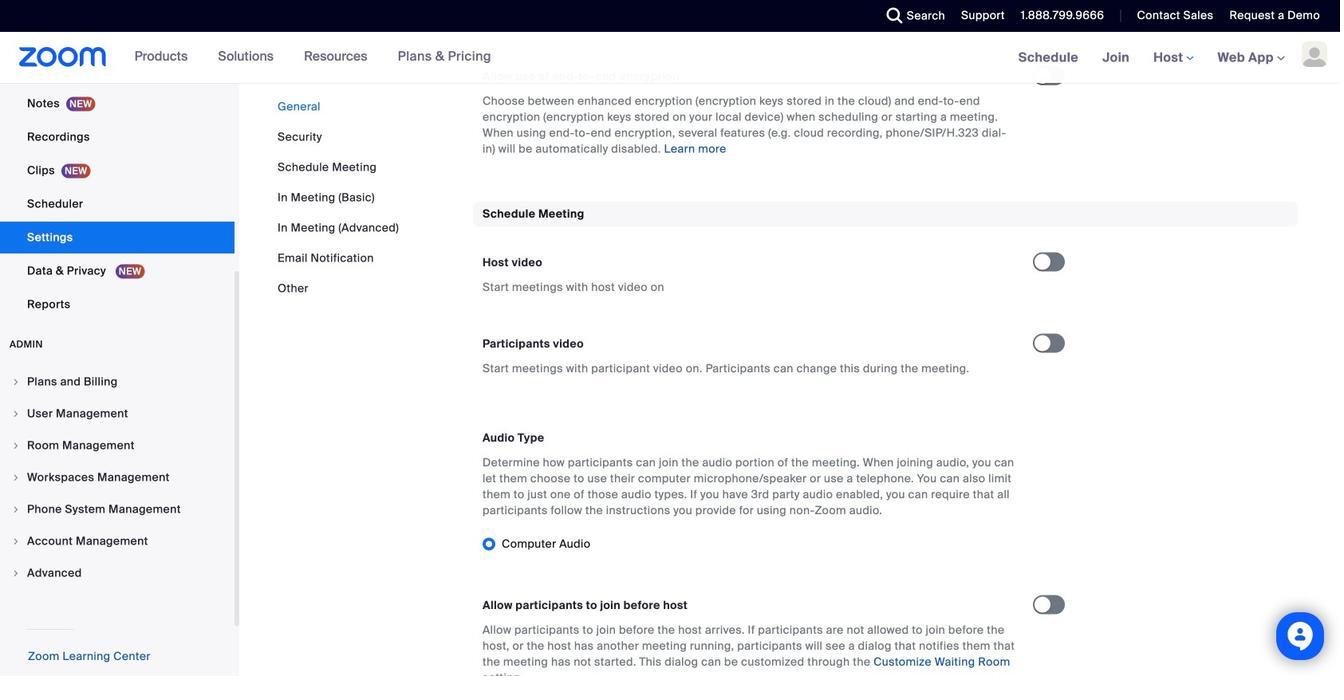 Task type: describe. For each thing, give the bounding box(es) containing it.
admin menu menu
[[0, 367, 235, 591]]

right image for 3rd menu item from the top
[[11, 441, 21, 451]]

side navigation navigation
[[0, 0, 239, 677]]

6 menu item from the top
[[0, 527, 235, 557]]

right image for first menu item from the bottom
[[11, 569, 21, 579]]

1 menu item from the top
[[0, 367, 235, 397]]

2 menu item from the top
[[0, 399, 235, 429]]

product information navigation
[[123, 32, 504, 83]]

1 right image from the top
[[11, 378, 21, 387]]



Task type: vqa. For each thing, say whether or not it's contained in the screenshot.
first right image from the bottom
yes



Task type: locate. For each thing, give the bounding box(es) containing it.
right image
[[11, 441, 21, 451], [11, 505, 21, 515], [11, 569, 21, 579]]

2 vertical spatial right image
[[11, 569, 21, 579]]

7 menu item from the top
[[0, 559, 235, 589]]

4 menu item from the top
[[0, 463, 235, 493]]

menu bar
[[278, 99, 399, 297]]

banner
[[0, 32, 1341, 84]]

zoom logo image
[[19, 47, 107, 67]]

menu item
[[0, 367, 235, 397], [0, 399, 235, 429], [0, 431, 235, 461], [0, 463, 235, 493], [0, 495, 235, 525], [0, 527, 235, 557], [0, 559, 235, 589]]

meetings navigation
[[1007, 32, 1341, 84]]

1 right image from the top
[[11, 441, 21, 451]]

2 right image from the top
[[11, 409, 21, 419]]

personal menu menu
[[0, 0, 235, 322]]

schedule meeting element
[[473, 202, 1299, 677]]

3 right image from the top
[[11, 473, 21, 483]]

3 menu item from the top
[[0, 431, 235, 461]]

3 right image from the top
[[11, 569, 21, 579]]

right image for 3rd menu item from the bottom of the admin menu menu
[[11, 505, 21, 515]]

4 right image from the top
[[11, 537, 21, 547]]

0 vertical spatial right image
[[11, 441, 21, 451]]

1 vertical spatial right image
[[11, 505, 21, 515]]

right image
[[11, 378, 21, 387], [11, 409, 21, 419], [11, 473, 21, 483], [11, 537, 21, 547]]

2 right image from the top
[[11, 505, 21, 515]]

profile picture image
[[1303, 42, 1328, 67]]

5 menu item from the top
[[0, 495, 235, 525]]



